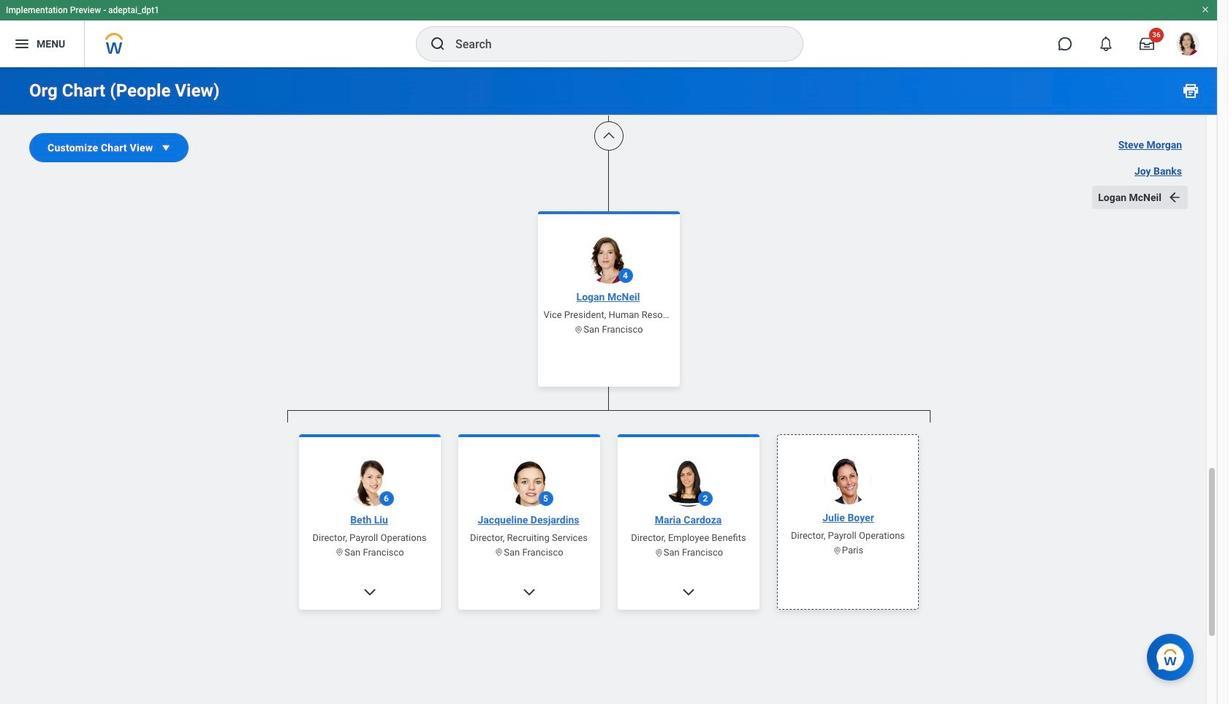Task type: describe. For each thing, give the bounding box(es) containing it.
justify image
[[13, 35, 31, 53]]

inbox large image
[[1140, 37, 1155, 51]]

0 horizontal spatial location image
[[495, 548, 504, 557]]

profile logan mcneil image
[[1177, 32, 1200, 59]]

chevron down image for the right location icon
[[681, 585, 696, 599]]

logan mcneil, logan mcneil, 4 direct reports element
[[287, 422, 931, 704]]

chevron down image
[[362, 585, 377, 599]]

chevron down image for leftmost location image
[[522, 585, 537, 599]]

Search Workday  search field
[[456, 28, 773, 60]]



Task type: vqa. For each thing, say whether or not it's contained in the screenshot.
close environment banner image
yes



Task type: locate. For each thing, give the bounding box(es) containing it.
print org chart image
[[1183, 82, 1200, 99]]

search image
[[429, 35, 447, 53]]

notifications large image
[[1099, 37, 1114, 51]]

0 horizontal spatial chevron down image
[[522, 585, 537, 599]]

banner
[[0, 0, 1218, 67]]

chevron down image
[[522, 585, 537, 599], [681, 585, 696, 599]]

chevron up image
[[602, 129, 616, 143]]

location image
[[574, 325, 584, 334], [335, 548, 345, 557], [654, 548, 664, 557]]

2 horizontal spatial location image
[[654, 548, 664, 557]]

caret down image
[[159, 140, 174, 155]]

0 horizontal spatial location image
[[335, 548, 345, 557]]

1 chevron down image from the left
[[522, 585, 537, 599]]

location image
[[833, 546, 842, 555], [495, 548, 504, 557]]

1 horizontal spatial location image
[[574, 325, 584, 334]]

arrow left image
[[1168, 190, 1183, 205]]

1 horizontal spatial location image
[[833, 546, 842, 555]]

1 horizontal spatial chevron down image
[[681, 585, 696, 599]]

main content
[[0, 0, 1218, 704]]

close environment banner image
[[1202, 5, 1211, 14]]

2 chevron down image from the left
[[681, 585, 696, 599]]



